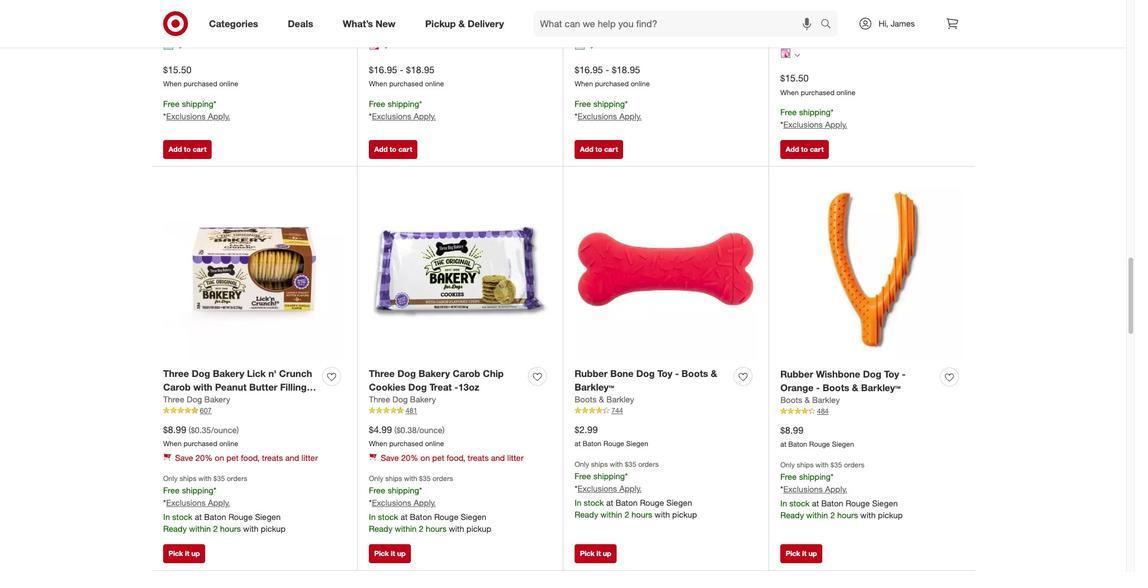 Task type: vqa. For each thing, say whether or not it's contained in the screenshot.
$35
yes



Task type: locate. For each thing, give the bounding box(es) containing it.
4 pick it up button from the left
[[781, 545, 823, 563]]

0 horizontal spatial three dog bakery link
[[163, 394, 230, 406]]

vanilla
[[217, 395, 246, 407]]

barkley™ up 484 link
[[861, 382, 901, 394]]

orders down $2.99 at baton rouge siegen
[[639, 460, 659, 469]]

1 litter from the left
[[302, 453, 318, 463]]

1 horizontal spatial rubber
[[781, 368, 814, 380]]

$15.50
[[163, 64, 192, 75], [781, 72, 809, 84]]

on down '$4.99 ( $0.38 /ounce ) when purchased online'
[[421, 453, 430, 463]]

three dog bakery up 607
[[163, 395, 230, 405]]

2 pet from the left
[[432, 453, 445, 463]]

0 horizontal spatial $15.50
[[163, 64, 192, 75]]

1 horizontal spatial boots & barkley link
[[781, 395, 840, 407]]

3 pick from the left
[[580, 549, 595, 558]]

1 food, from the left
[[241, 453, 260, 463]]

orders
[[639, 460, 659, 469], [844, 461, 865, 470], [227, 474, 247, 483], [433, 474, 453, 483]]

add for the worthy dog birthday girl flower adjustable collar attachment accessory
[[786, 145, 799, 154]]

1 bandana from the left
[[411, 10, 451, 22]]

2 /ounce from the left
[[417, 425, 443, 435]]

pick it up button for rubber wishbone dog toy - orange - boots & barkley™
[[781, 545, 823, 563]]

2 20% from the left
[[401, 453, 418, 463]]

1 girl from the left
[[485, 0, 501, 8]]

online
[[219, 80, 238, 88], [425, 80, 444, 88], [631, 80, 650, 88], [837, 88, 856, 97], [219, 440, 238, 449], [425, 440, 444, 449]]

only for three dog bakery carob chip cookies dog treat -13oz
[[369, 474, 384, 483]]

0 horizontal spatial three dog bakery
[[163, 395, 230, 405]]

in for rubber bone dog toy - boots & barkley™
[[575, 498, 582, 508]]

( down treats at the left
[[189, 425, 191, 435]]

three inside three dog bakery lick n' crunch carob with peanut butter filling and golden vanilla flavor dog treats - 26oz
[[163, 368, 189, 380]]

stock for rubber bone dog toy - boots & barkley™
[[584, 498, 604, 508]]

) inside $8.99 ( $0.35 /ounce ) when purchased online
[[237, 425, 239, 435]]

3 to from the left
[[596, 145, 602, 154]]

1 horizontal spatial save
[[381, 453, 399, 463]]

20% down $8.99 ( $0.35 /ounce ) when purchased online
[[196, 453, 213, 463]]

all colors element right pink image
[[383, 43, 389, 50]]

2 girl from the left
[[897, 0, 913, 9]]

rubber up orange
[[781, 368, 814, 380]]

the worthy dog birthday girl slide-on bandana collar accessory
[[369, 0, 501, 35]]

1 cart from the left
[[193, 145, 207, 154]]

carob up golden on the bottom of page
[[163, 381, 191, 393]]

only
[[575, 460, 589, 469], [781, 461, 795, 470], [163, 474, 178, 483], [369, 474, 384, 483]]

with inside three dog bakery lick n' crunch carob with peanut butter filling and golden vanilla flavor dog treats - 26oz
[[193, 381, 213, 393]]

2 pick it up from the left
[[374, 549, 406, 558]]

attachment inside the worthy dog birthday girl flower adjustable collar attachment accessory
[[781, 24, 833, 36]]

2 ( from the left
[[394, 425, 397, 435]]

pick
[[169, 549, 183, 558], [374, 549, 389, 558], [580, 549, 595, 558], [786, 549, 801, 558]]

at
[[575, 440, 581, 449], [781, 440, 787, 449], [606, 498, 614, 508], [812, 499, 819, 509], [195, 512, 202, 522], [401, 512, 408, 522]]

three dog bakery link for carob
[[163, 394, 230, 406]]

rubber wishbone dog toy - orange - boots & barkley™ image
[[781, 178, 963, 361], [781, 178, 963, 361]]

three dog bakery carob chip cookies dog treat -13oz
[[369, 368, 504, 393]]

1 horizontal spatial (
[[394, 425, 397, 435]]

boots
[[682, 368, 708, 380], [823, 382, 850, 394], [575, 395, 597, 405], [781, 395, 803, 405]]

1 pet from the left
[[227, 453, 239, 463]]

4 to from the left
[[801, 145, 808, 154]]

attachment
[[163, 23, 216, 35], [781, 24, 833, 36]]

1 add to cart from the left
[[169, 145, 207, 154]]

online inside $8.99 ( $0.35 /ounce ) when purchased online
[[219, 440, 238, 449]]

slide-
[[369, 10, 395, 22], [575, 10, 601, 22]]

flower
[[781, 10, 811, 22]]

golden
[[183, 395, 215, 407]]

/ounce inside '$4.99 ( $0.38 /ounce ) when purchased online'
[[417, 425, 443, 435]]

4 birthday from the left
[[856, 0, 894, 9]]

rubber inside "rubber wishbone dog toy - orange - boots & barkley™"
[[781, 368, 814, 380]]

1 /ounce from the left
[[211, 425, 237, 435]]

cart for the worthy dog birthday boy neck tie adjustable collar attachment accessory
[[193, 145, 207, 154]]

2 horizontal spatial and
[[491, 453, 505, 463]]

2 treats from the left
[[468, 453, 489, 463]]

& inside the rubber bone dog toy - boots & barkley™
[[711, 368, 718, 380]]

1 $16.95 from the left
[[369, 64, 397, 75]]

2 on from the left
[[601, 10, 614, 22]]

add to cart
[[169, 145, 207, 154], [374, 145, 412, 154], [580, 145, 618, 154], [786, 145, 824, 154]]

$18.95 for the worthy dog birthday girl slide-on bandana collar accessory
[[406, 64, 435, 75]]

on inside the worthy dog birthday boy slide-on bandana collar accessory
[[601, 10, 614, 22]]

1 up from the left
[[191, 549, 200, 558]]

2 add to cart button from the left
[[369, 140, 418, 159]]

boy up what can we help you find? suggestions appear below "search field"
[[691, 0, 708, 8]]

2 ) from the left
[[443, 425, 445, 435]]

rubber bone dog toy - boots & barkley™ link
[[575, 367, 729, 394]]

dog
[[217, 0, 236, 8], [423, 0, 442, 8], [629, 0, 648, 8], [835, 0, 853, 9], [208, 23, 223, 33], [414, 23, 429, 33], [620, 23, 635, 33], [825, 24, 841, 34], [192, 368, 210, 380], [398, 368, 416, 380], [636, 368, 655, 380], [863, 368, 882, 380], [408, 381, 427, 393], [187, 395, 202, 405], [279, 395, 298, 407], [393, 395, 408, 405]]

when inside '$4.99 ( $0.38 /ounce ) when purchased online'
[[369, 440, 387, 449]]

when
[[163, 80, 182, 88], [369, 80, 387, 88], [575, 80, 593, 88], [781, 88, 799, 97], [163, 440, 182, 449], [369, 440, 387, 449]]

2 food, from the left
[[447, 453, 466, 463]]

baton for rubber bone dog toy - boots & barkley™
[[616, 498, 638, 508]]

save 20% on pet food, treats and litter down 481 link
[[381, 453, 524, 463]]

online inside '$4.99 ( $0.38 /ounce ) when purchased online'
[[425, 440, 444, 449]]

accessory
[[218, 23, 266, 35], [369, 23, 417, 35], [575, 23, 622, 35], [836, 24, 883, 36]]

add to cart for the worthy dog birthday girl flower adjustable collar attachment accessory
[[786, 145, 824, 154]]

only down $8.99 ( $0.35 /ounce ) when purchased online
[[163, 474, 178, 483]]

$8.99 inside $8.99 ( $0.35 /ounce ) when purchased online
[[163, 424, 186, 436]]

1 horizontal spatial /ounce
[[417, 425, 443, 435]]

the
[[163, 0, 180, 8], [369, 0, 386, 8], [575, 0, 592, 8], [781, 0, 798, 9], [163, 23, 177, 33], [369, 23, 383, 33], [575, 23, 589, 33], [781, 24, 795, 34]]

/ounce for with
[[211, 425, 237, 435]]

girl inside the worthy dog birthday girl flower adjustable collar attachment accessory
[[897, 0, 913, 9]]

three dog bakery up 481
[[369, 395, 436, 405]]

0 horizontal spatial $18.95
[[406, 64, 435, 75]]

siegen for three dog bakery lick n' crunch carob with peanut butter filling and golden vanilla flavor dog treats - 26oz
[[255, 512, 281, 522]]

0 horizontal spatial and
[[163, 395, 180, 407]]

siegen inside '$8.99 at baton rouge siegen'
[[832, 440, 854, 449]]

all colors element right pink icon
[[795, 51, 800, 58]]

three up golden on the bottom of page
[[163, 368, 189, 380]]

$16.95 for the worthy dog birthday boy slide-on bandana collar accessory
[[575, 64, 603, 75]]

treats
[[262, 453, 283, 463], [468, 453, 489, 463]]

0 horizontal spatial $15.50 when purchased online
[[163, 64, 238, 88]]

at inside $2.99 at baton rouge siegen
[[575, 440, 581, 449]]

1 on from the left
[[395, 10, 408, 22]]

1 horizontal spatial pet
[[432, 453, 445, 463]]

hours for with
[[220, 524, 241, 534]]

three dog bakery link up 607
[[163, 394, 230, 406]]

2 add from the left
[[374, 145, 388, 154]]

litter for three dog bakery lick n' crunch carob with peanut butter filling and golden vanilla flavor dog treats - 26oz
[[302, 453, 318, 463]]

at inside '$8.99 at baton rouge siegen'
[[781, 440, 787, 449]]

1 save from the left
[[175, 453, 193, 463]]

boy up "deals"
[[279, 0, 297, 8]]

three up cookies
[[369, 368, 395, 380]]

4 it from the left
[[803, 549, 807, 558]]

worthy inside the worthy dog birthday boy neck tie adjustable collar attachment accessory
[[183, 0, 215, 8]]

$15.50 down neck
[[163, 64, 192, 75]]

$8.99 for (
[[163, 424, 186, 436]]

cart for the worthy dog birthday girl slide-on bandana collar accessory
[[399, 145, 412, 154]]

$35
[[625, 460, 637, 469], [831, 461, 842, 470], [214, 474, 225, 483], [419, 474, 431, 483]]

0 horizontal spatial adjustable
[[205, 10, 253, 22]]

all colors element down the worthy dog birthday boy slide-on bandana collar accessory
[[589, 43, 594, 50]]

$8.99
[[163, 424, 186, 436], [781, 424, 804, 436]]

girl up james
[[897, 0, 913, 9]]

0 horizontal spatial $16.95
[[369, 64, 397, 75]]

$18.95 down the worthy dog birthday boy slide-on bandana collar accessory
[[612, 64, 641, 75]]

only down '$8.99 at baton rouge siegen'
[[781, 461, 795, 470]]

2 cart from the left
[[399, 145, 412, 154]]

three down cookies
[[369, 395, 390, 405]]

pick it up
[[169, 549, 200, 558], [374, 549, 406, 558], [580, 549, 612, 558], [786, 549, 817, 558]]

boots & barkley up 484
[[781, 395, 840, 405]]

) down 481 link
[[443, 425, 445, 435]]

attachment inside the worthy dog birthday boy neck tie adjustable collar attachment accessory
[[163, 23, 216, 35]]

collar inside the worthy dog birthday girl slide-on bandana collar accessory
[[453, 10, 480, 22]]

0 horizontal spatial /ounce
[[211, 425, 237, 435]]

4 add from the left
[[786, 145, 799, 154]]

) down 607 link
[[237, 425, 239, 435]]

$8.99 down orange
[[781, 424, 804, 436]]

girl
[[485, 0, 501, 8], [897, 0, 913, 9]]

slide- inside the worthy dog birthday girl slide-on bandana collar accessory
[[369, 10, 395, 22]]

1 horizontal spatial save 20% on pet food, treats and litter
[[381, 453, 524, 463]]

birthday inside the worthy dog birthday girl slide-on bandana collar accessory
[[444, 0, 483, 8]]

pick for rubber wishbone dog toy - orange - boots & barkley™
[[786, 549, 801, 558]]

birthday
[[238, 0, 277, 8], [444, 0, 483, 8], [650, 0, 688, 8], [856, 0, 894, 9]]

1 horizontal spatial on
[[601, 10, 614, 22]]

bakery inside three dog bakery carob chip cookies dog treat -13oz
[[419, 368, 450, 380]]

pink image
[[370, 40, 379, 50]]

bakery up 481
[[410, 395, 436, 405]]

litter for three dog bakery carob chip cookies dog treat -13oz
[[507, 453, 524, 463]]

three dog bakery link up 481
[[369, 394, 436, 406]]

on
[[215, 453, 224, 463], [421, 453, 430, 463]]

deals
[[288, 17, 313, 29]]

1 birthday from the left
[[238, 0, 277, 8]]

accessory inside the worthy dog birthday girl flower adjustable collar attachment accessory
[[836, 24, 883, 36]]

treats for three dog bakery carob chip cookies dog treat -13oz
[[468, 453, 489, 463]]

bone
[[610, 368, 634, 380]]

1 pick it up from the left
[[169, 549, 200, 558]]

pet down $8.99 ( $0.35 /ounce ) when purchased online
[[227, 453, 239, 463]]

2 up from the left
[[397, 549, 406, 558]]

slide- for the worthy dog birthday boy slide-on bandana collar accessory
[[575, 10, 601, 22]]

toy inside "rubber wishbone dog toy - orange - boots & barkley™"
[[885, 368, 900, 380]]

481 link
[[369, 406, 551, 416]]

and
[[163, 395, 180, 407], [285, 453, 299, 463], [491, 453, 505, 463]]

boy inside the worthy dog birthday boy neck tie adjustable collar attachment accessory
[[279, 0, 297, 8]]

0 horizontal spatial all colors image
[[177, 44, 183, 50]]

peanut
[[215, 381, 247, 393]]

)
[[237, 425, 239, 435], [443, 425, 445, 435]]

toy up 484 link
[[885, 368, 900, 380]]

accessory for the worthy dog birthday girl flower adjustable collar attachment accessory
[[836, 24, 883, 36]]

boots up 744 'link'
[[682, 368, 708, 380]]

only ships with $35 orders free shipping * * exclusions apply. in stock at  baton rouge siegen ready within 2 hours with pickup
[[575, 460, 697, 520], [781, 461, 903, 521], [163, 474, 286, 534], [369, 474, 492, 534]]

boots & barkley link for barkley™
[[575, 394, 634, 406]]

0 vertical spatial carob
[[453, 368, 480, 380]]

0 horizontal spatial $16.95 - $18.95 when purchased online
[[369, 64, 444, 88]]

13oz
[[458, 381, 480, 393]]

4 pick it up from the left
[[786, 549, 817, 558]]

orders down $8.99 ( $0.35 /ounce ) when purchased online
[[227, 474, 247, 483]]

1 add to cart button from the left
[[163, 140, 212, 159]]

3 pick it up button from the left
[[575, 545, 617, 563]]

1 20% from the left
[[196, 453, 213, 463]]

the for the worthy dog link associated with the worthy dog birthday boy neck tie adjustable collar attachment accessory
[[163, 23, 177, 33]]

3 pick it up from the left
[[580, 549, 612, 558]]

rubber for rubber wishbone dog toy - orange - boots & barkley™
[[781, 368, 814, 380]]

0 horizontal spatial barkley™
[[575, 381, 615, 393]]

all colors element
[[177, 43, 183, 50], [383, 43, 389, 50], [589, 43, 594, 50], [795, 51, 800, 58]]

all colors image down the worthy dog birthday boy slide-on bandana collar accessory
[[589, 44, 594, 50]]

treats down 481 link
[[468, 453, 489, 463]]

three dog bakery link for dog
[[369, 394, 436, 406]]

to for the worthy dog birthday boy slide-on bandana collar accessory
[[596, 145, 602, 154]]

up
[[191, 549, 200, 558], [397, 549, 406, 558], [603, 549, 612, 558], [809, 549, 817, 558]]

0 horizontal spatial boy
[[279, 0, 297, 8]]

baton for three dog bakery lick n' crunch carob with peanut butter filling and golden vanilla flavor dog treats - 26oz
[[204, 512, 226, 522]]

three inside three dog bakery carob chip cookies dog treat -13oz
[[369, 368, 395, 380]]

attachment down 'flower'
[[781, 24, 833, 36]]

0 horizontal spatial boots & barkley link
[[575, 394, 634, 406]]

$8.99 down treats at the left
[[163, 424, 186, 436]]

1 horizontal spatial and
[[285, 453, 299, 463]]

1 horizontal spatial adjustable
[[814, 10, 862, 22]]

crunch
[[279, 368, 312, 380]]

birthday up hi,
[[856, 0, 894, 9]]

rubber wishbone dog toy - orange - boots & barkley™
[[781, 368, 906, 394]]

1 horizontal spatial $8.99
[[781, 424, 804, 436]]

the worthy dog for the worthy dog birthday boy neck tie adjustable collar attachment accessory
[[163, 23, 223, 33]]

only down the $4.99
[[369, 474, 384, 483]]

0 horizontal spatial carob
[[163, 381, 191, 393]]

adjustable right tie
[[205, 10, 253, 22]]

2 it from the left
[[391, 549, 395, 558]]

the worthy dog birthday boy slide-on bandana collar accessory link
[[575, 0, 729, 35]]

boy inside the worthy dog birthday boy slide-on bandana collar accessory
[[691, 0, 708, 8]]

2 the worthy dog from the left
[[369, 23, 429, 33]]

it for three dog bakery carob chip cookies dog treat -13oz
[[391, 549, 395, 558]]

1 horizontal spatial barkley™
[[861, 382, 901, 394]]

girl inside the worthy dog birthday girl slide-on bandana collar accessory
[[485, 0, 501, 8]]

toy inside the rubber bone dog toy - boots & barkley™
[[658, 368, 673, 380]]

on for $4.99
[[421, 453, 430, 463]]

4 up from the left
[[809, 549, 817, 558]]

$15.50 when purchased online for accessory
[[781, 72, 856, 97]]

hours for boots
[[838, 511, 858, 521]]

birthday up the categories link
[[238, 0, 277, 8]]

barkley™ down bone at the bottom right
[[575, 381, 615, 393]]

birthday inside the worthy dog birthday boy neck tie adjustable collar attachment accessory
[[238, 0, 277, 8]]

only down $2.99
[[575, 460, 589, 469]]

ready for rubber bone dog toy - boots & barkley™
[[575, 510, 598, 520]]

all colors element down neck
[[177, 43, 183, 50]]

/ounce inside $8.99 ( $0.35 /ounce ) when purchased online
[[211, 425, 237, 435]]

girl up delivery
[[485, 0, 501, 8]]

dog inside the worthy dog birthday boy slide-on bandana collar accessory
[[629, 0, 648, 8]]

4 cart from the left
[[810, 145, 824, 154]]

boots & barkley for boots
[[781, 395, 840, 405]]

it
[[185, 549, 189, 558], [391, 549, 395, 558], [597, 549, 601, 558], [803, 549, 807, 558]]

1 $16.95 - $18.95 when purchased online from the left
[[369, 64, 444, 88]]

1 horizontal spatial 20%
[[401, 453, 418, 463]]

2 boy from the left
[[691, 0, 708, 8]]

ships down $8.99 ( $0.35 /ounce ) when purchased online
[[180, 474, 196, 483]]

three dog bakery carob chip cookies dog treat -13oz image
[[369, 178, 551, 360], [369, 178, 551, 360]]

free shipping * * exclusions apply. for the worthy dog birthday girl slide-on bandana collar accessory
[[369, 99, 436, 121]]

boy
[[279, 0, 297, 8], [691, 0, 708, 8]]

food,
[[241, 453, 260, 463], [447, 453, 466, 463]]

& for pickup & delivery link
[[459, 17, 465, 29]]

607
[[200, 407, 212, 415]]

only for rubber bone dog toy - boots & barkley™
[[575, 460, 589, 469]]

worthy
[[183, 0, 215, 8], [389, 0, 420, 8], [594, 0, 626, 8], [800, 0, 832, 9], [179, 23, 206, 33], [385, 23, 412, 33], [591, 23, 617, 33], [797, 24, 823, 34]]

ready for three dog bakery lick n' crunch carob with peanut butter filling and golden vanilla flavor dog treats - 26oz
[[163, 524, 187, 534]]

pet for $8.99
[[227, 453, 239, 463]]

worthy inside the worthy dog birthday girl slide-on bandana collar accessory
[[389, 0, 420, 8]]

rubber left bone at the bottom right
[[575, 368, 608, 380]]

accessory inside the worthy dog birthday boy slide-on bandana collar accessory
[[575, 23, 622, 35]]

dog inside the rubber bone dog toy - boots & barkley™
[[636, 368, 655, 380]]

26oz
[[200, 408, 221, 420]]

rouge for three dog bakery carob chip cookies dog treat -13oz
[[434, 512, 459, 522]]

the worthy dog link for the worthy dog birthday girl flower adjustable collar attachment accessory
[[781, 23, 841, 35]]

2 slide- from the left
[[575, 10, 601, 22]]

hi, james
[[879, 18, 915, 28]]

1 horizontal spatial slide-
[[575, 10, 601, 22]]

4 pick from the left
[[786, 549, 801, 558]]

0 horizontal spatial 20%
[[196, 453, 213, 463]]

collar inside the worthy dog birthday girl flower adjustable collar attachment accessory
[[864, 10, 891, 22]]

( inside '$4.99 ( $0.38 /ounce ) when purchased online'
[[394, 425, 397, 435]]

$35 down $2.99 at baton rouge siegen
[[625, 460, 637, 469]]

- inside three dog bakery lick n' crunch carob with peanut butter filling and golden vanilla flavor dog treats - 26oz
[[193, 408, 197, 420]]

three dog bakery lick n' crunch carob with peanut butter filling and golden vanilla flavor dog treats - 26oz
[[163, 368, 312, 420]]

2 $16.95 - $18.95 when purchased online from the left
[[575, 64, 650, 88]]

1 horizontal spatial $18.95
[[612, 64, 641, 75]]

2 for treat
[[419, 524, 424, 534]]

the worthy dog for the worthy dog birthday boy slide-on bandana collar accessory
[[575, 23, 635, 33]]

save down '$4.99 ( $0.38 /ounce ) when purchased online'
[[381, 453, 399, 463]]

birthday up what can we help you find? suggestions appear below "search field"
[[650, 0, 688, 8]]

treats down 607 link
[[262, 453, 283, 463]]

the inside the worthy dog birthday girl slide-on bandana collar accessory
[[369, 0, 386, 8]]

collar inside the worthy dog birthday boy slide-on bandana collar accessory
[[659, 10, 686, 22]]

/ounce down 481
[[417, 425, 443, 435]]

boots & barkley
[[575, 395, 634, 405], [781, 395, 840, 405]]

$16.95
[[369, 64, 397, 75], [575, 64, 603, 75]]

$15.50 for the worthy dog birthday boy neck tie adjustable collar attachment accessory
[[163, 64, 192, 75]]

1 $18.95 from the left
[[406, 64, 435, 75]]

search
[[816, 19, 844, 31]]

0 horizontal spatial save
[[175, 453, 193, 463]]

1 horizontal spatial )
[[443, 425, 445, 435]]

3 it from the left
[[597, 549, 601, 558]]

2 $16.95 from the left
[[575, 64, 603, 75]]

$35 for barkley™
[[625, 460, 637, 469]]

boy for the worthy dog birthday boy slide-on bandana collar accessory
[[691, 0, 708, 8]]

bakery inside three dog bakery lick n' crunch carob with peanut butter filling and golden vanilla flavor dog treats - 26oz
[[213, 368, 244, 380]]

1 horizontal spatial $15.50
[[781, 72, 809, 84]]

1 slide- from the left
[[369, 10, 395, 22]]

bakery up treat
[[419, 368, 450, 380]]

boots & barkley link up the 744
[[575, 394, 634, 406]]

0 horizontal spatial on
[[215, 453, 224, 463]]

bandana
[[411, 10, 451, 22], [616, 10, 657, 22]]

add
[[169, 145, 182, 154], [374, 145, 388, 154], [580, 145, 594, 154], [786, 145, 799, 154]]

ships down $2.99 at baton rouge siegen
[[591, 460, 608, 469]]

the inside the worthy dog birthday boy neck tie adjustable collar attachment accessory
[[163, 0, 180, 8]]

( right the $4.99
[[394, 425, 397, 435]]

worthy inside the worthy dog birthday boy slide-on bandana collar accessory
[[594, 0, 626, 8]]

0 horizontal spatial treats
[[262, 453, 283, 463]]

0 horizontal spatial toy
[[658, 368, 673, 380]]

the inside the worthy dog birthday boy slide-on bandana collar accessory
[[575, 0, 592, 8]]

pink image
[[781, 49, 791, 58]]

bakery
[[213, 368, 244, 380], [419, 368, 450, 380], [204, 395, 230, 405], [410, 395, 436, 405]]

dog inside the worthy dog 1
[[825, 24, 841, 34]]

3 birthday from the left
[[650, 0, 688, 8]]

2 save from the left
[[381, 453, 399, 463]]

pick it up button
[[163, 545, 205, 563], [369, 545, 411, 563], [575, 545, 617, 563], [781, 545, 823, 563]]

shipping
[[182, 99, 214, 109], [388, 99, 419, 109], [594, 99, 625, 109], [799, 107, 831, 117], [594, 472, 625, 482], [799, 472, 831, 482], [182, 486, 214, 496], [388, 486, 419, 496]]

bandana inside the worthy dog birthday girl slide-on bandana collar accessory
[[411, 10, 451, 22]]

rouge
[[604, 440, 625, 449], [810, 440, 830, 449], [640, 498, 664, 508], [846, 499, 870, 509], [229, 512, 253, 522], [434, 512, 459, 522]]

( inside $8.99 ( $0.35 /ounce ) when purchased online
[[189, 425, 191, 435]]

4 add to cart from the left
[[786, 145, 824, 154]]

2 litter from the left
[[507, 453, 524, 463]]

0 horizontal spatial on
[[395, 10, 408, 22]]

0 horizontal spatial rubber
[[575, 368, 608, 380]]

free shipping * * exclusions apply.
[[163, 99, 230, 121], [369, 99, 436, 121], [575, 99, 642, 121], [781, 107, 848, 130]]

ships for three dog bakery carob chip cookies dog treat -13oz
[[385, 474, 402, 483]]

boots & barkley for barkley™
[[575, 395, 634, 405]]

all colors image down neck
[[177, 44, 183, 50]]

birthday inside the worthy dog birthday boy slide-on bandana collar accessory
[[650, 0, 688, 8]]

birthday up pickup & delivery
[[444, 0, 483, 8]]

1 three dog bakery link from the left
[[163, 394, 230, 406]]

ships down '$4.99 ( $0.38 /ounce ) when purchased online'
[[385, 474, 402, 483]]

baton inside '$8.99 at baton rouge siegen'
[[789, 440, 808, 449]]

n'
[[268, 368, 277, 380]]

0 horizontal spatial save 20% on pet food, treats and litter
[[175, 453, 318, 463]]

worthy for the worthy dog link for the worthy dog birthday boy slide-on bandana collar accessory
[[591, 23, 617, 33]]

adjustable up the 1
[[814, 10, 862, 22]]

rouge for three dog bakery lick n' crunch carob with peanut butter filling and golden vanilla flavor dog treats - 26oz
[[229, 512, 253, 522]]

toy up 744 'link'
[[658, 368, 673, 380]]

0 horizontal spatial attachment
[[163, 23, 216, 35]]

2 on from the left
[[421, 453, 430, 463]]

free shipping * * exclusions apply. for the worthy dog birthday boy neck tie adjustable collar attachment accessory
[[163, 99, 230, 121]]

rubber bone dog toy - boots & barkley™ image
[[575, 178, 757, 360], [575, 178, 757, 360]]

0 horizontal spatial food,
[[241, 453, 260, 463]]

barkley up the 744
[[607, 395, 634, 405]]

food, down 481 link
[[447, 453, 466, 463]]

/ounce down 26oz
[[211, 425, 237, 435]]

1 add from the left
[[169, 145, 182, 154]]

the inside the worthy dog birthday girl flower adjustable collar attachment accessory
[[781, 0, 798, 9]]

rubber wishbone dog toy - orange - boots & barkley™ link
[[781, 368, 936, 395]]

blue image for attachment
[[164, 40, 173, 50]]

pickup
[[673, 510, 697, 520], [878, 511, 903, 521], [261, 524, 286, 534], [467, 524, 492, 534]]

0 horizontal spatial slide-
[[369, 10, 395, 22]]

1 horizontal spatial $16.95 - $18.95 when purchased online
[[575, 64, 650, 88]]

1 horizontal spatial toy
[[885, 368, 900, 380]]

attachment down tie
[[163, 23, 216, 35]]

2 blue image from the left
[[575, 40, 585, 50]]

rubber for rubber bone dog toy - boots & barkley™
[[575, 368, 608, 380]]

1 horizontal spatial all colors image
[[589, 44, 594, 50]]

1 blue image from the left
[[164, 40, 173, 50]]

484
[[817, 407, 829, 416]]

3 add to cart button from the left
[[575, 140, 624, 159]]

$4.99
[[369, 424, 392, 436]]

1 horizontal spatial $15.50 when purchased online
[[781, 72, 856, 97]]

1 horizontal spatial girl
[[897, 0, 913, 9]]

1 ( from the left
[[189, 425, 191, 435]]

bandana inside the worthy dog birthday boy slide-on bandana collar accessory
[[616, 10, 657, 22]]

2 three dog bakery link from the left
[[369, 394, 436, 406]]

1 on from the left
[[215, 453, 224, 463]]

0 horizontal spatial pet
[[227, 453, 239, 463]]

$15.50 down pink icon
[[781, 72, 809, 84]]

all colors image
[[383, 44, 389, 50]]

2 to from the left
[[390, 145, 397, 154]]

worthy inside the worthy dog 1
[[797, 24, 823, 34]]

2 birthday from the left
[[444, 0, 483, 8]]

all colors image
[[177, 44, 183, 50], [589, 44, 594, 50], [795, 53, 800, 58]]

worthy for the worthy dog birthday girl flower adjustable collar attachment accessory link
[[800, 0, 832, 9]]

bakery up peanut
[[213, 368, 244, 380]]

4 add to cart button from the left
[[781, 140, 829, 159]]

2 horizontal spatial the worthy dog
[[575, 23, 635, 33]]

stock for three dog bakery lick n' crunch carob with peanut butter filling and golden vanilla flavor dog treats - 26oz
[[172, 512, 193, 522]]

on for the worthy dog birthday girl slide-on bandana collar accessory
[[395, 10, 408, 22]]

3 add to cart from the left
[[580, 145, 618, 154]]

0 horizontal spatial blue image
[[164, 40, 173, 50]]

1 horizontal spatial $16.95
[[575, 64, 603, 75]]

only ships with $35 orders free shipping * * exclusions apply. in stock at  baton rouge siegen ready within 2 hours with pickup for barkley™
[[575, 460, 697, 520]]

girl for the worthy dog birthday girl slide-on bandana collar accessory
[[485, 0, 501, 8]]

save 20% on pet food, treats and litter down 607 link
[[175, 453, 318, 463]]

$8.99 inside '$8.99 at baton rouge siegen'
[[781, 424, 804, 436]]

2 three dog bakery from the left
[[369, 395, 436, 405]]

1 save 20% on pet food, treats and litter from the left
[[175, 453, 318, 463]]

( for $4.99
[[394, 425, 397, 435]]

categories link
[[199, 11, 273, 37]]

flavor
[[249, 395, 277, 407]]

1 horizontal spatial attachment
[[781, 24, 833, 36]]

at for rubber bone dog toy - boots & barkley™
[[606, 498, 614, 508]]

boots & barkley link up 484
[[781, 395, 840, 407]]

it for three dog bakery lick n' crunch carob with peanut butter filling and golden vanilla flavor dog treats - 26oz
[[185, 549, 189, 558]]

1 vertical spatial carob
[[163, 381, 191, 393]]

1 the worthy dog from the left
[[163, 23, 223, 33]]

carob up 13oz
[[453, 368, 480, 380]]

the for the worthy dog birthday boy neck tie adjustable collar attachment accessory "link"
[[163, 0, 180, 8]]

20% down '$4.99 ( $0.38 /ounce ) when purchased online'
[[401, 453, 418, 463]]

2 add to cart from the left
[[374, 145, 412, 154]]

blue image
[[164, 40, 173, 50], [575, 40, 585, 50]]

1 horizontal spatial blue image
[[575, 40, 585, 50]]

1 three dog bakery from the left
[[163, 395, 230, 405]]

1 horizontal spatial litter
[[507, 453, 524, 463]]

2 pick from the left
[[374, 549, 389, 558]]

1 ) from the left
[[237, 425, 239, 435]]

worthy inside the worthy dog birthday girl flower adjustable collar attachment accessory
[[800, 0, 832, 9]]

baton inside $2.99 at baton rouge siegen
[[583, 440, 602, 449]]

rubber inside the rubber bone dog toy - boots & barkley™
[[575, 368, 608, 380]]

orders down '$4.99 ( $0.38 /ounce ) when purchased online'
[[433, 474, 453, 483]]

0 horizontal spatial girl
[[485, 0, 501, 8]]

all colors element for the worthy dog birthday boy slide-on bandana collar accessory
[[589, 43, 594, 50]]

on down $8.99 ( $0.35 /ounce ) when purchased online
[[215, 453, 224, 463]]

2 $18.95 from the left
[[612, 64, 641, 75]]

orders for boots
[[844, 461, 865, 470]]

rubber
[[575, 368, 608, 380], [781, 368, 814, 380]]

0 horizontal spatial litter
[[302, 453, 318, 463]]

$18.95 down pickup
[[406, 64, 435, 75]]

$35 down $8.99 ( $0.35 /ounce ) when purchased online
[[214, 474, 225, 483]]

1 to from the left
[[184, 145, 191, 154]]

add to cart for the worthy dog birthday boy slide-on bandana collar accessory
[[580, 145, 618, 154]]

all colors image right pink icon
[[795, 53, 800, 58]]

birthday inside the worthy dog birthday girl flower adjustable collar attachment accessory
[[856, 0, 894, 9]]

food, down 607 link
[[241, 453, 260, 463]]

3 cart from the left
[[604, 145, 618, 154]]

collar inside the worthy dog birthday boy neck tie adjustable collar attachment accessory
[[256, 10, 283, 22]]

add to cart button for the worthy dog birthday boy neck tie adjustable collar attachment accessory
[[163, 140, 212, 159]]

adjustable inside the worthy dog birthday boy neck tie adjustable collar attachment accessory
[[205, 10, 253, 22]]

1 horizontal spatial treats
[[468, 453, 489, 463]]

pet down '$4.99 ( $0.38 /ounce ) when purchased online'
[[432, 453, 445, 463]]

3 up from the left
[[603, 549, 612, 558]]

ships
[[591, 460, 608, 469], [797, 461, 814, 470], [180, 474, 196, 483], [385, 474, 402, 483]]

0 horizontal spatial boots & barkley
[[575, 395, 634, 405]]

0 horizontal spatial $8.99
[[163, 424, 186, 436]]

$35 down '$4.99 ( $0.38 /ounce ) when purchased online'
[[419, 474, 431, 483]]

0 horizontal spatial the worthy dog
[[163, 23, 223, 33]]

the worthy dog
[[163, 23, 223, 33], [369, 23, 429, 33], [575, 23, 635, 33]]

$35 down '$8.99 at baton rouge siegen'
[[831, 461, 842, 470]]

1 pick from the left
[[169, 549, 183, 558]]

barkley up 484
[[813, 395, 840, 405]]

1 pick it up button from the left
[[163, 545, 205, 563]]

three dog bakery lick n' crunch carob with peanut butter filling and golden vanilla flavor dog treats - 26oz image
[[163, 178, 345, 360], [163, 178, 345, 360]]

1 horizontal spatial carob
[[453, 368, 480, 380]]

2
[[625, 510, 629, 520], [831, 511, 835, 521], [213, 524, 218, 534], [419, 524, 424, 534]]

1 treats from the left
[[262, 453, 283, 463]]

0 horizontal spatial )
[[237, 425, 239, 435]]

dog inside the worthy dog birthday girl flower adjustable collar attachment accessory
[[835, 0, 853, 9]]

exclusions
[[166, 111, 206, 121], [372, 111, 412, 121], [578, 111, 617, 121], [784, 120, 823, 130], [578, 484, 617, 494], [784, 485, 823, 495], [166, 498, 206, 508], [372, 498, 412, 508]]

lick
[[247, 368, 266, 380]]

1 horizontal spatial boy
[[691, 0, 708, 8]]

1 horizontal spatial barkley
[[813, 395, 840, 405]]

1 horizontal spatial bandana
[[616, 10, 657, 22]]

0 horizontal spatial barkley
[[607, 395, 634, 405]]

three dog bakery
[[163, 395, 230, 405], [369, 395, 436, 405]]

stock
[[584, 498, 604, 508], [790, 499, 810, 509], [172, 512, 193, 522], [378, 512, 398, 522]]

(
[[189, 425, 191, 435], [394, 425, 397, 435]]

1 horizontal spatial boots & barkley
[[781, 395, 840, 405]]

2 bandana from the left
[[616, 10, 657, 22]]

boots & barkley up the 744
[[575, 395, 634, 405]]

add to cart button
[[163, 140, 212, 159], [369, 140, 418, 159], [575, 140, 624, 159], [781, 140, 829, 159]]

accessory inside the worthy dog birthday girl slide-on bandana collar accessory
[[369, 23, 417, 35]]

1 horizontal spatial food,
[[447, 453, 466, 463]]

2 pick it up button from the left
[[369, 545, 411, 563]]

cart for the worthy dog birthday girl flower adjustable collar attachment accessory
[[810, 145, 824, 154]]

1 horizontal spatial three dog bakery
[[369, 395, 436, 405]]

save
[[175, 453, 193, 463], [381, 453, 399, 463]]

0 horizontal spatial bandana
[[411, 10, 451, 22]]

the worthy dog link for the worthy dog birthday boy neck tie adjustable collar attachment accessory
[[163, 23, 223, 35]]

2 save 20% on pet food, treats and litter from the left
[[381, 453, 524, 463]]

3 add from the left
[[580, 145, 594, 154]]

orders down '$8.99 at baton rouge siegen'
[[844, 461, 865, 470]]

1 boy from the left
[[279, 0, 297, 8]]

1 horizontal spatial on
[[421, 453, 430, 463]]

orders for barkley™
[[639, 460, 659, 469]]

1
[[817, 36, 821, 45]]

siegen
[[626, 440, 649, 449], [832, 440, 854, 449], [667, 498, 692, 508], [872, 499, 898, 509], [255, 512, 281, 522], [461, 512, 487, 522]]

ships down '$8.99 at baton rouge siegen'
[[797, 461, 814, 470]]

$35 for boots
[[831, 461, 842, 470]]

1 horizontal spatial three dog bakery link
[[369, 394, 436, 406]]

on inside the worthy dog birthday girl slide-on bandana collar accessory
[[395, 10, 408, 22]]

slide- inside the worthy dog birthday boy slide-on bandana collar accessory
[[575, 10, 601, 22]]

slide- for the worthy dog birthday girl slide-on bandana collar accessory
[[369, 10, 395, 22]]

bandana for girl
[[411, 10, 451, 22]]

stock for rubber wishbone dog toy - orange - boots & barkley™
[[790, 499, 810, 509]]

boots down wishbone
[[823, 382, 850, 394]]

three dog bakery for dog
[[369, 395, 436, 405]]

1 it from the left
[[185, 549, 189, 558]]

0 horizontal spatial (
[[189, 425, 191, 435]]

1 horizontal spatial the worthy dog
[[369, 23, 429, 33]]

ready
[[575, 510, 598, 520], [781, 511, 804, 521], [163, 524, 187, 534], [369, 524, 393, 534]]

) inside '$4.99 ( $0.38 /ounce ) when purchased online'
[[443, 425, 445, 435]]

3 the worthy dog from the left
[[575, 23, 635, 33]]

rouge inside $2.99 at baton rouge siegen
[[604, 440, 625, 449]]

save down $8.99 ( $0.35 /ounce ) when purchased online
[[175, 453, 193, 463]]



Task type: describe. For each thing, give the bounding box(es) containing it.
the worthy dog birthday girl flower adjustable collar attachment accessory link
[[781, 0, 936, 36]]

chip
[[483, 368, 504, 380]]

and for $4.99
[[491, 453, 505, 463]]

treat
[[430, 381, 452, 393]]

& inside "rubber wishbone dog toy - orange - boots & barkley™"
[[852, 382, 859, 394]]

2 for barkley™
[[625, 510, 629, 520]]

$8.99 at baton rouge siegen
[[781, 424, 854, 449]]

the worthy dog birthday boy neck tie adjustable collar attachment accessory link
[[163, 0, 318, 35]]

accessory for the worthy dog birthday girl slide-on bandana collar accessory
[[369, 23, 417, 35]]

pickup for rubber wishbone dog toy - orange - boots & barkley™
[[878, 511, 903, 521]]

neck
[[163, 10, 186, 22]]

the worthy dog 1
[[781, 24, 841, 45]]

$2.99 at baton rouge siegen
[[575, 424, 649, 449]]

the worthy dog birthday girl slide-on bandana collar accessory link
[[369, 0, 523, 35]]

add to cart for the worthy dog birthday girl slide-on bandana collar accessory
[[374, 145, 412, 154]]

tie
[[189, 10, 202, 22]]

$35 for treat
[[419, 474, 431, 483]]

add to cart button for the worthy dog birthday girl slide-on bandana collar accessory
[[369, 140, 418, 159]]

barkley for boots
[[813, 395, 840, 405]]

it for rubber wishbone dog toy - orange - boots & barkley™
[[803, 549, 807, 558]]

siegen for rubber bone dog toy - boots & barkley™
[[667, 498, 692, 508]]

$4.99 ( $0.38 /ounce ) when purchased online
[[369, 424, 445, 449]]

$16.95 - $18.95 when purchased online for the worthy dog birthday girl slide-on bandana collar accessory
[[369, 64, 444, 88]]

worthy for the worthy dog birthday boy neck tie adjustable collar attachment accessory "link"
[[183, 0, 215, 8]]

- inside the rubber bone dog toy - boots & barkley™
[[675, 368, 679, 380]]

barkley™ inside "rubber wishbone dog toy - orange - boots & barkley™"
[[861, 382, 901, 394]]

add for the worthy dog birthday boy slide-on bandana collar accessory
[[580, 145, 594, 154]]

carob inside three dog bakery carob chip cookies dog treat -13oz
[[453, 368, 480, 380]]

boots inside the rubber bone dog toy - boots & barkley™
[[682, 368, 708, 380]]

save for $8.99
[[175, 453, 193, 463]]

pickup & delivery link
[[415, 11, 519, 37]]

in for three dog bakery lick n' crunch carob with peanut butter filling and golden vanilla flavor dog treats - 26oz
[[163, 512, 170, 522]]

toy for wishbone
[[885, 368, 900, 380]]

adjustable inside the worthy dog birthday girl flower adjustable collar attachment accessory
[[814, 10, 862, 22]]

three dog bakery lick n' crunch carob with peanut butter filling and golden vanilla flavor dog treats - 26oz link
[[163, 367, 318, 420]]

within for three dog bakery carob chip cookies dog treat -13oz
[[395, 524, 417, 534]]

dog inside "rubber wishbone dog toy - orange - boots & barkley™"
[[863, 368, 882, 380]]

treats for three dog bakery lick n' crunch carob with peanut butter filling and golden vanilla flavor dog treats - 26oz
[[262, 453, 283, 463]]

food, for butter
[[241, 453, 260, 463]]

siegen for three dog bakery carob chip cookies dog treat -13oz
[[461, 512, 487, 522]]

pick it up for rubber wishbone dog toy - orange - boots & barkley™
[[786, 549, 817, 558]]

save 20% on pet food, treats and litter for $4.99
[[381, 453, 524, 463]]

744 link
[[575, 406, 757, 416]]

$16.95 for the worthy dog birthday girl slide-on bandana collar accessory
[[369, 64, 397, 75]]

pick for rubber bone dog toy - boots & barkley™
[[580, 549, 595, 558]]

purchased inside $8.99 ( $0.35 /ounce ) when purchased online
[[184, 440, 217, 449]]

search button
[[816, 11, 844, 39]]

ships for rubber wishbone dog toy - orange - boots & barkley™
[[797, 461, 814, 470]]

pet for $4.99
[[432, 453, 445, 463]]

pickup
[[425, 17, 456, 29]]

accessory inside the worthy dog birthday boy neck tie adjustable collar attachment accessory
[[218, 23, 266, 35]]

cookies
[[369, 381, 406, 393]]

three dog bakery for carob
[[163, 395, 230, 405]]

new
[[376, 17, 396, 29]]

the worthy dog for the worthy dog birthday girl slide-on bandana collar accessory
[[369, 23, 429, 33]]

all colors image for $16.95
[[589, 44, 594, 50]]

cart for the worthy dog birthday boy slide-on bandana collar accessory
[[604, 145, 618, 154]]

the worthy dog birthday boy slide-on bandana collar accessory
[[575, 0, 708, 35]]

purchased inside '$4.99 ( $0.38 /ounce ) when purchased online'
[[389, 440, 423, 449]]

add to cart for the worthy dog birthday boy neck tie adjustable collar attachment accessory
[[169, 145, 207, 154]]

hours for treat
[[426, 524, 447, 534]]

carob inside three dog bakery lick n' crunch carob with peanut butter filling and golden vanilla flavor dog treats - 26oz
[[163, 381, 191, 393]]

bakery up 26oz
[[204, 395, 230, 405]]

deals link
[[278, 11, 328, 37]]

what's new link
[[333, 11, 411, 37]]

boots inside "rubber wishbone dog toy - orange - boots & barkley™"
[[823, 382, 850, 394]]

food, for 13oz
[[447, 453, 466, 463]]

orange
[[781, 382, 814, 394]]

the inside the worthy dog 1
[[781, 24, 795, 34]]

$0.35
[[191, 425, 211, 435]]

add to cart button for the worthy dog birthday boy slide-on bandana collar accessory
[[575, 140, 624, 159]]

within for rubber bone dog toy - boots & barkley™
[[601, 510, 623, 520]]

the worthy dog link for the worthy dog birthday girl slide-on bandana collar accessory
[[369, 23, 429, 35]]

james
[[891, 18, 915, 28]]

607 link
[[163, 406, 345, 416]]

only ships with $35 orders free shipping * * exclusions apply. in stock at  baton rouge siegen ready within 2 hours with pickup for treat
[[369, 474, 492, 534]]

what's
[[343, 17, 373, 29]]

save 20% on pet food, treats and litter for $8.99
[[175, 453, 318, 463]]

stock for three dog bakery carob chip cookies dog treat -13oz
[[378, 512, 398, 522]]

worthy for the worthy dog birthday boy slide-on bandana collar accessory link
[[594, 0, 626, 8]]

- inside three dog bakery carob chip cookies dog treat -13oz
[[455, 381, 458, 393]]

dog inside the worthy dog birthday girl slide-on bandana collar accessory
[[423, 0, 442, 8]]

what's new
[[343, 17, 396, 29]]

and inside three dog bakery lick n' crunch carob with peanut butter filling and golden vanilla flavor dog treats - 26oz
[[163, 395, 180, 407]]

ships for rubber bone dog toy - boots & barkley™
[[591, 460, 608, 469]]

) for -
[[443, 425, 445, 435]]

rouge inside '$8.99 at baton rouge siegen'
[[810, 440, 830, 449]]

it for rubber bone dog toy - boots & barkley™
[[597, 549, 601, 558]]

pick it up button for three dog bakery lick n' crunch carob with peanut butter filling and golden vanilla flavor dog treats - 26oz
[[163, 545, 205, 563]]

boots & barkley link for boots
[[781, 395, 840, 407]]

What can we help you find? suggestions appear below search field
[[533, 11, 824, 37]]

1 link
[[781, 35, 963, 45]]

744
[[612, 407, 623, 415]]

pick it up for rubber bone dog toy - boots & barkley™
[[580, 549, 612, 558]]

girl for the worthy dog birthday girl flower adjustable collar attachment accessory
[[897, 0, 913, 9]]

free shipping * * exclusions apply. for the worthy dog birthday boy slide-on bandana collar accessory
[[575, 99, 642, 121]]

filling
[[280, 381, 307, 393]]

add for the worthy dog birthday boy neck tie adjustable collar attachment accessory
[[169, 145, 182, 154]]

delivery
[[468, 17, 504, 29]]

2 for boots
[[831, 511, 835, 521]]

( for $8.99
[[189, 425, 191, 435]]

boots up $2.99
[[575, 395, 597, 405]]

the worthy dog birthday girl flower adjustable collar attachment accessory
[[781, 0, 913, 36]]

the for the worthy dog birthday girl flower adjustable collar attachment accessory link
[[781, 0, 798, 9]]

barkley™ inside the rubber bone dog toy - boots & barkley™
[[575, 381, 615, 393]]

dog inside the worthy dog birthday boy neck tie adjustable collar attachment accessory
[[217, 0, 236, 8]]

wishbone
[[816, 368, 861, 380]]

the for the worthy dog link for the worthy dog birthday boy slide-on bandana collar accessory
[[575, 23, 589, 33]]

three up treats at the left
[[163, 395, 184, 405]]

the for the worthy dog birthday girl slide-on bandana collar accessory "link"
[[369, 0, 386, 8]]

hi,
[[879, 18, 889, 28]]

2 horizontal spatial all colors image
[[795, 53, 800, 58]]

$16.95 - $18.95 when purchased online for the worthy dog birthday boy slide-on bandana collar accessory
[[575, 64, 650, 88]]

$8.99 ( $0.35 /ounce ) when purchased online
[[163, 424, 239, 449]]

pick for three dog bakery carob chip cookies dog treat -13oz
[[374, 549, 389, 558]]

$15.50 for the worthy dog birthday girl flower adjustable collar attachment accessory
[[781, 72, 809, 84]]

$0.38
[[397, 425, 417, 435]]

worthy for the worthy dog link associated with the worthy dog birthday boy neck tie adjustable collar attachment accessory
[[179, 23, 206, 33]]

& for boots's boots & barkley link
[[805, 395, 810, 405]]

boots down orange
[[781, 395, 803, 405]]

collar for the worthy dog birthday boy slide-on bandana collar accessory
[[659, 10, 686, 22]]

free shipping * * exclusions apply. for the worthy dog birthday girl flower adjustable collar attachment accessory
[[781, 107, 848, 130]]

to for the worthy dog birthday girl flower adjustable collar attachment accessory
[[801, 145, 808, 154]]

at for three dog bakery carob chip cookies dog treat -13oz
[[401, 512, 408, 522]]

siegen inside $2.99 at baton rouge siegen
[[626, 440, 649, 449]]

rubber bone dog toy - boots & barkley™
[[575, 368, 718, 393]]

accessory for the worthy dog birthday boy slide-on bandana collar accessory
[[575, 23, 622, 35]]

to for the worthy dog birthday girl slide-on bandana collar accessory
[[390, 145, 397, 154]]

484 link
[[781, 407, 963, 417]]

481
[[406, 407, 418, 415]]

birthday for the worthy dog birthday girl slide-on bandana collar accessory
[[444, 0, 483, 8]]

and for $8.99
[[285, 453, 299, 463]]

pickup & delivery
[[425, 17, 504, 29]]

the worthy dog birthday boy neck tie adjustable collar attachment accessory
[[163, 0, 297, 35]]

butter
[[249, 381, 278, 393]]

on for the worthy dog birthday boy slide-on bandana collar accessory
[[601, 10, 614, 22]]

toy for bone
[[658, 368, 673, 380]]

$8.99 for at
[[781, 424, 804, 436]]

/ounce for treat
[[417, 425, 443, 435]]

three dog bakery carob chip cookies dog treat -13oz link
[[369, 367, 523, 394]]

categories
[[209, 17, 258, 29]]

all colors image for $15.50
[[177, 44, 183, 50]]

orders for treat
[[433, 474, 453, 483]]

$2.99
[[575, 424, 598, 436]]

when inside $8.99 ( $0.35 /ounce ) when purchased online
[[163, 440, 182, 449]]

treats
[[163, 408, 191, 420]]

to for the worthy dog birthday boy neck tie adjustable collar attachment accessory
[[184, 145, 191, 154]]



